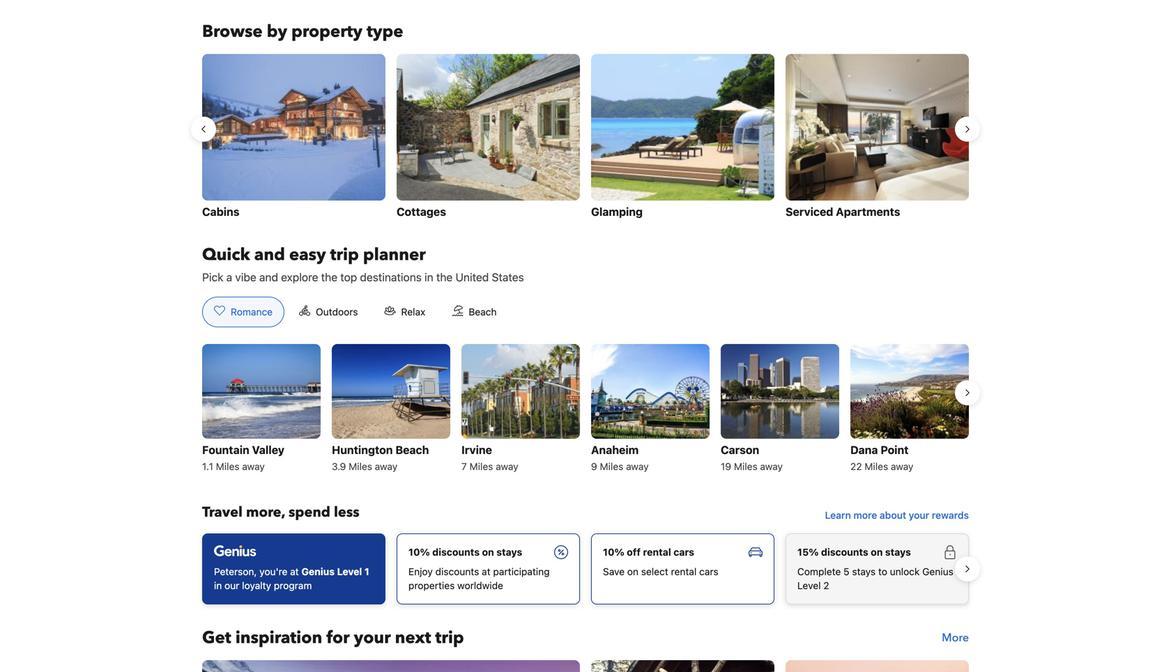 Task type: locate. For each thing, give the bounding box(es) containing it.
5 miles from the left
[[734, 461, 758, 473]]

enjoy
[[409, 566, 433, 578]]

beach inside huntington beach 3.9 miles away
[[396, 444, 429, 457]]

in up 'relax'
[[425, 271, 433, 284]]

miles down fountain
[[216, 461, 239, 473]]

in left our
[[214, 580, 222, 592]]

enjoy discounts at participating properties worldwide
[[409, 566, 550, 592]]

at inside enjoy discounts at participating properties worldwide
[[482, 566, 491, 578]]

0 vertical spatial rental
[[643, 547, 671, 558]]

5 away from the left
[[760, 461, 783, 473]]

9
[[591, 461, 597, 473]]

10% up save
[[603, 547, 625, 558]]

7
[[462, 461, 467, 473]]

and up vibe
[[254, 244, 285, 267]]

0 horizontal spatial on
[[482, 547, 494, 558]]

away right 7
[[496, 461, 518, 473]]

blue genius logo image
[[214, 546, 256, 557], [214, 546, 256, 557]]

rewards
[[932, 510, 969, 521]]

beach right huntington
[[396, 444, 429, 457]]

genius right unlock
[[922, 566, 954, 578]]

1 horizontal spatial 10%
[[603, 547, 625, 558]]

0 vertical spatial beach
[[469, 306, 497, 318]]

and right vibe
[[259, 271, 278, 284]]

rental
[[643, 547, 671, 558], [671, 566, 697, 578]]

miles inside fountain valley 1.1 miles away
[[216, 461, 239, 473]]

stays up unlock
[[885, 547, 911, 558]]

to
[[878, 566, 887, 578]]

miles inside dana point 22 miles away
[[865, 461, 888, 473]]

1 at from the left
[[290, 566, 299, 578]]

get inspiration for your next trip
[[202, 627, 464, 650]]

miles inside huntington beach 3.9 miles away
[[349, 461, 372, 473]]

miles right 7
[[470, 461, 493, 473]]

the left united
[[436, 271, 453, 284]]

1 vertical spatial beach
[[396, 444, 429, 457]]

0 vertical spatial and
[[254, 244, 285, 267]]

0 horizontal spatial 10%
[[409, 547, 430, 558]]

level down 'complete'
[[798, 580, 821, 592]]

away right 19
[[760, 461, 783, 473]]

1 vertical spatial level
[[798, 580, 821, 592]]

2 away from the left
[[375, 461, 398, 473]]

stays
[[496, 547, 522, 558], [885, 547, 911, 558], [852, 566, 876, 578]]

more
[[942, 631, 969, 646]]

1 vertical spatial your
[[354, 627, 391, 650]]

your right for
[[354, 627, 391, 650]]

valley
[[252, 444, 284, 457]]

beach down united
[[469, 306, 497, 318]]

quick
[[202, 244, 250, 267]]

6 away from the left
[[891, 461, 914, 473]]

top
[[340, 271, 357, 284]]

1 genius from the left
[[301, 566, 335, 578]]

region containing fountain valley
[[191, 339, 980, 481]]

0 vertical spatial cars
[[674, 547, 694, 558]]

level inside peterson, you're at genius level 1 in our loyalty program
[[337, 566, 362, 578]]

trip right next in the bottom of the page
[[435, 627, 464, 650]]

fountain valley 1.1 miles away
[[202, 444, 284, 473]]

away down the point
[[891, 461, 914, 473]]

the left top
[[321, 271, 337, 284]]

huntington
[[332, 444, 393, 457]]

0 horizontal spatial beach
[[396, 444, 429, 457]]

you're
[[259, 566, 287, 578]]

1 horizontal spatial at
[[482, 566, 491, 578]]

1 the from the left
[[321, 271, 337, 284]]

1 horizontal spatial level
[[798, 580, 821, 592]]

browse
[[202, 20, 263, 43]]

2 horizontal spatial on
[[871, 547, 883, 558]]

1 miles from the left
[[216, 461, 239, 473]]

3 away from the left
[[496, 461, 518, 473]]

0 vertical spatial region
[[191, 48, 980, 227]]

1 horizontal spatial genius
[[922, 566, 954, 578]]

cars
[[674, 547, 694, 558], [699, 566, 718, 578]]

serviced apartments
[[786, 205, 900, 218]]

4 miles from the left
[[600, 461, 624, 473]]

5
[[844, 566, 850, 578]]

miles down anaheim on the right bottom
[[600, 461, 624, 473]]

on right save
[[627, 566, 639, 578]]

planner
[[363, 244, 426, 267]]

10% for 10% off rental cars
[[603, 547, 625, 558]]

inspiration
[[235, 627, 322, 650]]

our
[[225, 580, 239, 592]]

discounts inside enjoy discounts at participating properties worldwide
[[435, 566, 479, 578]]

1.1
[[202, 461, 213, 473]]

1 vertical spatial trip
[[435, 627, 464, 650]]

2 region from the top
[[191, 339, 980, 481]]

and
[[254, 244, 285, 267], [259, 271, 278, 284]]

1 vertical spatial in
[[214, 580, 222, 592]]

1 horizontal spatial in
[[425, 271, 433, 284]]

cars up save on select rental cars
[[674, 547, 694, 558]]

relax
[[401, 306, 425, 318]]

serviced apartments link
[[786, 54, 969, 222]]

discounts up enjoy discounts at participating properties worldwide
[[432, 547, 480, 558]]

0 horizontal spatial the
[[321, 271, 337, 284]]

properties
[[409, 580, 455, 592]]

1 horizontal spatial the
[[436, 271, 453, 284]]

0 horizontal spatial genius
[[301, 566, 335, 578]]

stays for 10% discounts on stays
[[496, 547, 522, 558]]

0 horizontal spatial your
[[354, 627, 391, 650]]

discounts
[[432, 547, 480, 558], [821, 547, 869, 558], [435, 566, 479, 578]]

at for participating
[[482, 566, 491, 578]]

region
[[191, 48, 980, 227], [191, 339, 980, 481], [191, 528, 980, 611]]

rental right select
[[671, 566, 697, 578]]

away down valley at the bottom of page
[[242, 461, 265, 473]]

10% up enjoy
[[409, 547, 430, 558]]

0 horizontal spatial cars
[[674, 547, 694, 558]]

0 horizontal spatial level
[[337, 566, 362, 578]]

rental up select
[[643, 547, 671, 558]]

0 vertical spatial in
[[425, 271, 433, 284]]

trip inside quick and easy trip planner pick a vibe and explore the top destinations in the united states
[[330, 244, 359, 267]]

on up enjoy discounts at participating properties worldwide
[[482, 547, 494, 558]]

by
[[267, 20, 287, 43]]

on
[[482, 547, 494, 558], [871, 547, 883, 558], [627, 566, 639, 578]]

at up the worldwide
[[482, 566, 491, 578]]

genius up program
[[301, 566, 335, 578]]

at
[[290, 566, 299, 578], [482, 566, 491, 578]]

0 vertical spatial your
[[909, 510, 929, 521]]

on up to
[[871, 547, 883, 558]]

1
[[365, 566, 369, 578]]

4 away from the left
[[626, 461, 649, 473]]

0 horizontal spatial stays
[[496, 547, 522, 558]]

stays inside complete 5 stays to unlock genius level 2
[[852, 566, 876, 578]]

3 region from the top
[[191, 528, 980, 611]]

browse by property type
[[202, 20, 403, 43]]

your inside learn more about your rewards link
[[909, 510, 929, 521]]

get
[[202, 627, 231, 650]]

0 vertical spatial level
[[337, 566, 362, 578]]

your
[[909, 510, 929, 521], [354, 627, 391, 650]]

22
[[851, 461, 862, 473]]

at up program
[[290, 566, 299, 578]]

1 vertical spatial and
[[259, 271, 278, 284]]

level
[[337, 566, 362, 578], [798, 580, 821, 592]]

miles
[[216, 461, 239, 473], [349, 461, 372, 473], [470, 461, 493, 473], [600, 461, 624, 473], [734, 461, 758, 473], [865, 461, 888, 473]]

region containing 10% discounts on stays
[[191, 528, 980, 611]]

cars right select
[[699, 566, 718, 578]]

2 genius from the left
[[922, 566, 954, 578]]

away down huntington
[[375, 461, 398, 473]]

2 at from the left
[[482, 566, 491, 578]]

1 horizontal spatial stays
[[852, 566, 876, 578]]

3 miles from the left
[[470, 461, 493, 473]]

in
[[425, 271, 433, 284], [214, 580, 222, 592]]

away inside fountain valley 1.1 miles away
[[242, 461, 265, 473]]

stays up participating at the bottom left of page
[[496, 547, 522, 558]]

1 region from the top
[[191, 48, 980, 227]]

1 away from the left
[[242, 461, 265, 473]]

trip up top
[[330, 244, 359, 267]]

1 horizontal spatial your
[[909, 510, 929, 521]]

1 horizontal spatial beach
[[469, 306, 497, 318]]

tab list containing romance
[[191, 297, 520, 328]]

1 10% from the left
[[409, 547, 430, 558]]

3.9
[[332, 461, 346, 473]]

beach
[[469, 306, 497, 318], [396, 444, 429, 457]]

your right about
[[909, 510, 929, 521]]

1 vertical spatial region
[[191, 339, 980, 481]]

cottages link
[[397, 54, 580, 222]]

6 miles from the left
[[865, 461, 888, 473]]

0 horizontal spatial in
[[214, 580, 222, 592]]

2 vertical spatial region
[[191, 528, 980, 611]]

more
[[854, 510, 877, 521]]

away inside dana point 22 miles away
[[891, 461, 914, 473]]

0 horizontal spatial trip
[[330, 244, 359, 267]]

at inside peterson, you're at genius level 1 in our loyalty program
[[290, 566, 299, 578]]

next
[[395, 627, 431, 650]]

cabins
[[202, 205, 239, 218]]

2 10% from the left
[[603, 547, 625, 558]]

1 horizontal spatial cars
[[699, 566, 718, 578]]

travel more, spend less
[[202, 503, 360, 522]]

1 vertical spatial cars
[[699, 566, 718, 578]]

dana point 22 miles away
[[851, 444, 914, 473]]

0 vertical spatial trip
[[330, 244, 359, 267]]

2 miles from the left
[[349, 461, 372, 473]]

level inside complete 5 stays to unlock genius level 2
[[798, 580, 821, 592]]

select
[[641, 566, 668, 578]]

2 horizontal spatial stays
[[885, 547, 911, 558]]

miles down the carson on the bottom
[[734, 461, 758, 473]]

discounts up 5 at the right bottom
[[821, 547, 869, 558]]

away inside anaheim 9 miles away
[[626, 461, 649, 473]]

miles down huntington
[[349, 461, 372, 473]]

genius
[[301, 566, 335, 578], [922, 566, 954, 578]]

miles right 22
[[865, 461, 888, 473]]

1 vertical spatial rental
[[671, 566, 697, 578]]

learn more about your rewards link
[[820, 503, 975, 528]]

10%
[[409, 547, 430, 558], [603, 547, 625, 558]]

travel
[[202, 503, 243, 522]]

10% for 10% discounts on stays
[[409, 547, 430, 558]]

level left 1
[[337, 566, 362, 578]]

away down anaheim on the right bottom
[[626, 461, 649, 473]]

discounts down 10% discounts on stays
[[435, 566, 479, 578]]

away
[[242, 461, 265, 473], [375, 461, 398, 473], [496, 461, 518, 473], [626, 461, 649, 473], [760, 461, 783, 473], [891, 461, 914, 473]]

stays right 5 at the right bottom
[[852, 566, 876, 578]]

tab list
[[191, 297, 520, 328]]

0 horizontal spatial at
[[290, 566, 299, 578]]

save
[[603, 566, 625, 578]]



Task type: vqa. For each thing, say whether or not it's contained in the screenshot.


Task type: describe. For each thing, give the bounding box(es) containing it.
more,
[[246, 503, 285, 522]]

about
[[880, 510, 906, 521]]

quick and easy trip planner pick a vibe and explore the top destinations in the united states
[[202, 244, 524, 284]]

apartments
[[836, 205, 900, 218]]

serviced
[[786, 205, 833, 218]]

destinations
[[360, 271, 422, 284]]

glamping link
[[591, 54, 775, 222]]

glamping
[[591, 205, 643, 218]]

your for rewards
[[909, 510, 929, 521]]

carson
[[721, 444, 759, 457]]

participating
[[493, 566, 550, 578]]

at for genius
[[290, 566, 299, 578]]

stays for 15% discounts on stays
[[885, 547, 911, 558]]

15% discounts on stays
[[798, 547, 911, 558]]

united
[[456, 271, 489, 284]]

miles inside irvine 7 miles away
[[470, 461, 493, 473]]

discounts for 5
[[821, 547, 869, 558]]

beach inside button
[[469, 306, 497, 318]]

region containing cabins
[[191, 48, 980, 227]]

huntington beach 3.9 miles away
[[332, 444, 429, 473]]

type
[[367, 20, 403, 43]]

for
[[326, 627, 350, 650]]

away inside huntington beach 3.9 miles away
[[375, 461, 398, 473]]

unlock
[[890, 566, 920, 578]]

explore
[[281, 271, 318, 284]]

complete 5 stays to unlock genius level 2
[[798, 566, 954, 592]]

off
[[627, 547, 641, 558]]

vibe
[[235, 271, 256, 284]]

1 horizontal spatial on
[[627, 566, 639, 578]]

irvine 7 miles away
[[462, 444, 518, 473]]

less
[[334, 503, 360, 522]]

in inside peterson, you're at genius level 1 in our loyalty program
[[214, 580, 222, 592]]

loyalty
[[242, 580, 271, 592]]

miles inside anaheim 9 miles away
[[600, 461, 624, 473]]

learn
[[825, 510, 851, 521]]

relax button
[[373, 297, 437, 328]]

fountain
[[202, 444, 249, 457]]

on for stays
[[871, 547, 883, 558]]

point
[[881, 444, 909, 457]]

on for at
[[482, 547, 494, 558]]

miles inside carson 19 miles away
[[734, 461, 758, 473]]

cabins link
[[202, 54, 386, 222]]

10% discounts on stays
[[409, 547, 522, 558]]

away inside carson 19 miles away
[[760, 461, 783, 473]]

outdoors
[[316, 306, 358, 318]]

irvine
[[462, 444, 492, 457]]

2 the from the left
[[436, 271, 453, 284]]

in inside quick and easy trip planner pick a vibe and explore the top destinations in the united states
[[425, 271, 433, 284]]

anaheim
[[591, 444, 639, 457]]

states
[[492, 271, 524, 284]]

genius inside complete 5 stays to unlock genius level 2
[[922, 566, 954, 578]]

dana
[[851, 444, 878, 457]]

1 horizontal spatial trip
[[435, 627, 464, 650]]

carson 19 miles away
[[721, 444, 783, 473]]

worldwide
[[457, 580, 503, 592]]

complete
[[798, 566, 841, 578]]

a
[[226, 271, 232, 284]]

learn more about your rewards
[[825, 510, 969, 521]]

away inside irvine 7 miles away
[[496, 461, 518, 473]]

10% off rental cars
[[603, 547, 694, 558]]

romance
[[231, 306, 273, 318]]

program
[[274, 580, 312, 592]]

romance button
[[202, 297, 284, 328]]

anaheim 9 miles away
[[591, 444, 649, 473]]

peterson, you're at genius level 1 in our loyalty program
[[214, 566, 369, 592]]

more link
[[942, 627, 969, 650]]

your for next
[[354, 627, 391, 650]]

15%
[[798, 547, 819, 558]]

outdoors button
[[287, 297, 370, 328]]

beach button
[[440, 297, 509, 328]]

discounts for discounts
[[432, 547, 480, 558]]

genius inside peterson, you're at genius level 1 in our loyalty program
[[301, 566, 335, 578]]

property
[[292, 20, 363, 43]]

pick
[[202, 271, 223, 284]]

easy
[[289, 244, 326, 267]]

peterson,
[[214, 566, 257, 578]]

save on select rental cars
[[603, 566, 718, 578]]

19
[[721, 461, 731, 473]]

spend
[[289, 503, 330, 522]]

2
[[824, 580, 829, 592]]

cottages
[[397, 205, 446, 218]]



